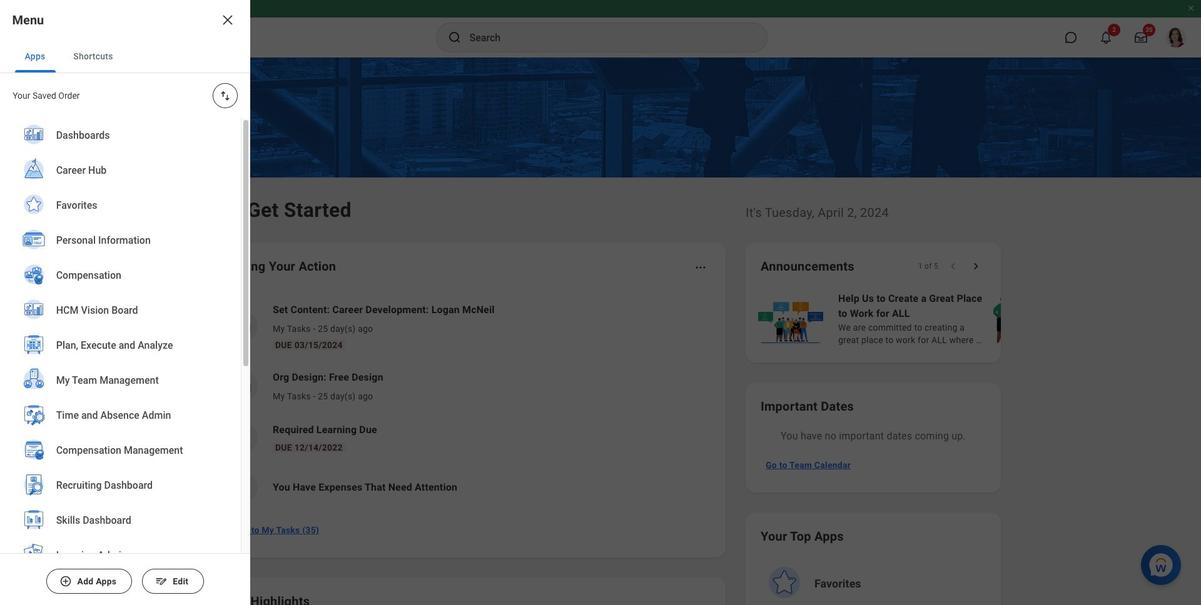 Task type: vqa. For each thing, say whether or not it's contained in the screenshot.
sort icon
yes



Task type: locate. For each thing, give the bounding box(es) containing it.
list
[[0, 118, 241, 606], [756, 290, 1202, 348], [215, 293, 711, 513]]

x image
[[220, 13, 235, 28]]

chevron right small image
[[970, 260, 983, 273]]

text edit image
[[155, 576, 168, 588]]

status
[[919, 262, 939, 272]]

inbox image
[[233, 317, 252, 336]]

tab list
[[0, 40, 250, 73]]

main content
[[0, 58, 1202, 606]]

close environment banner image
[[1188, 4, 1195, 12]]

notifications large image
[[1100, 31, 1113, 44]]

inbox image
[[233, 377, 252, 396]]

inbox large image
[[1135, 31, 1148, 44]]

plus circle image
[[60, 576, 72, 588]]

search image
[[447, 30, 462, 45]]

list inside global navigation dialog
[[0, 118, 241, 606]]

profile logan mcneil element
[[1159, 24, 1194, 51]]

banner
[[0, 0, 1202, 58]]



Task type: describe. For each thing, give the bounding box(es) containing it.
dashboard expenses image
[[233, 479, 252, 498]]

sort image
[[219, 90, 232, 102]]

book open image
[[233, 429, 252, 448]]

global navigation dialog
[[0, 0, 250, 606]]

chevron left small image
[[948, 260, 960, 273]]



